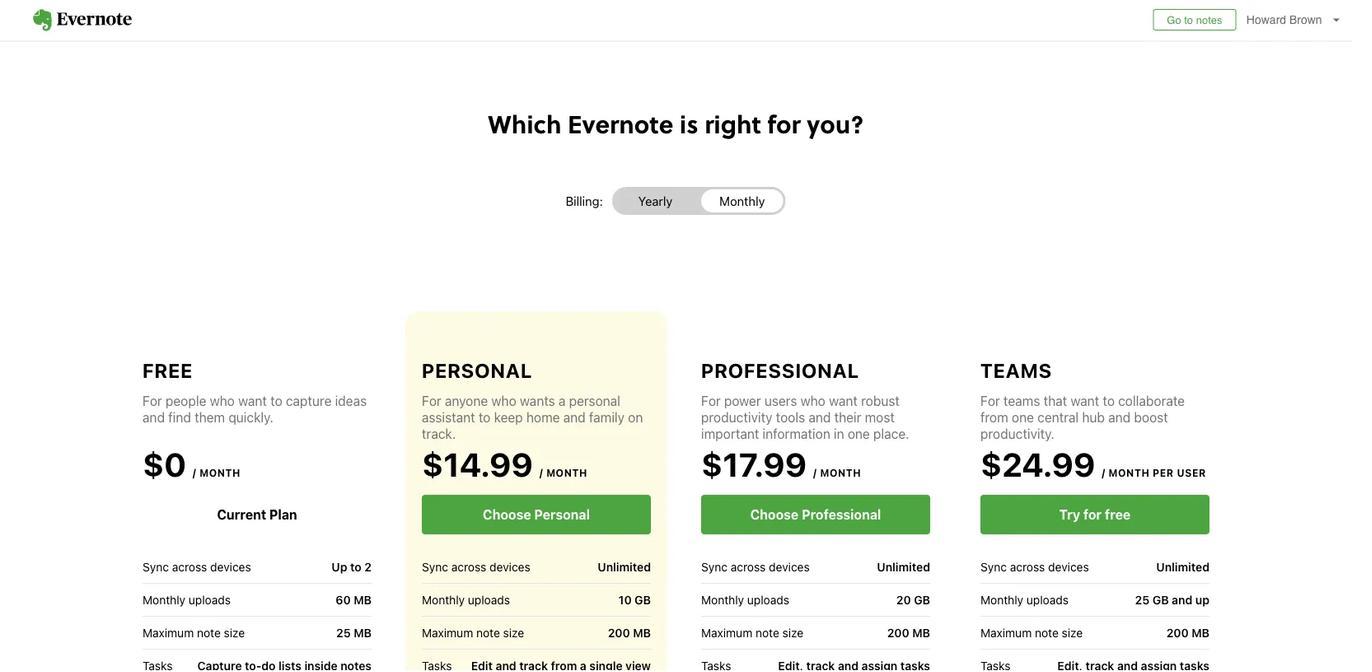 Task type: vqa. For each thing, say whether or not it's contained in the screenshot.


Task type: describe. For each thing, give the bounding box(es) containing it.
25 gb and up
[[1135, 594, 1210, 607]]

wants
[[520, 393, 555, 409]]

free
[[143, 359, 193, 382]]

choose professional
[[750, 507, 881, 523]]

25 for 25 mb
[[336, 626, 351, 640]]

devices for 10 gb
[[490, 560, 530, 574]]

month for $17.99
[[820, 467, 861, 479]]

2
[[365, 561, 372, 574]]

important
[[701, 426, 759, 442]]

professional
[[701, 359, 859, 382]]

size for 25 gb and up
[[1062, 626, 1083, 640]]

howard
[[1247, 13, 1286, 26]]

that
[[1044, 393, 1067, 409]]

right
[[705, 106, 761, 141]]

professional
[[802, 507, 881, 523]]

across for 60
[[172, 560, 207, 574]]

for for personal
[[422, 393, 442, 409]]

brown
[[1290, 13, 1322, 26]]

is
[[680, 106, 699, 141]]

plan
[[269, 507, 297, 523]]

$14.99 / month
[[422, 445, 588, 484]]

which
[[488, 106, 562, 141]]

go to notes
[[1167, 14, 1223, 26]]

$14.99
[[422, 445, 533, 484]]

try for free button
[[981, 495, 1210, 535]]

to inside for teams that want to collaborate from one central hub and boost productivity.
[[1103, 393, 1115, 409]]

anyone
[[445, 393, 488, 409]]

personal
[[569, 393, 621, 409]]

for anyone who wants a personal assistant to keep home and family on track.
[[422, 393, 643, 442]]

try
[[1060, 507, 1080, 523]]

maximum note size for 60
[[143, 626, 245, 640]]

assistant
[[422, 410, 475, 426]]

/ for $14.99
[[540, 467, 543, 479]]

and inside for anyone who wants a personal assistant to keep home and family on track.
[[563, 410, 586, 426]]

note for 20 gb
[[756, 626, 779, 640]]

choose personal
[[483, 507, 590, 523]]

track.
[[422, 426, 456, 442]]

$17.99 / month
[[701, 445, 861, 484]]

/ for $0
[[193, 467, 197, 479]]

go to notes link
[[1153, 9, 1237, 30]]

productivity.
[[981, 426, 1055, 442]]

their
[[834, 410, 861, 426]]

size for 10 gb
[[503, 626, 524, 640]]

howard brown
[[1247, 13, 1322, 26]]

25 for 25 gb and up
[[1135, 594, 1150, 607]]

on
[[628, 410, 643, 426]]

$24.99
[[981, 445, 1095, 484]]

10
[[619, 594, 632, 607]]

uploads for 25 gb and up
[[1027, 593, 1069, 607]]

free
[[1105, 507, 1131, 523]]

to inside for people who want to capture ideas and find them quickly.
[[270, 393, 282, 409]]

place.
[[874, 426, 909, 442]]

maximum note size for 20
[[701, 626, 804, 640]]

devices for 25 gb and up
[[1048, 560, 1089, 574]]

them
[[195, 410, 225, 426]]

up
[[332, 561, 347, 574]]

ideas
[[335, 393, 367, 409]]

tools
[[776, 410, 805, 426]]

current
[[217, 507, 266, 523]]

devices for 60 mb
[[210, 560, 251, 574]]

maximum note size for 10
[[422, 626, 524, 640]]

personal
[[534, 507, 590, 523]]

current plan button
[[143, 495, 372, 535]]

people
[[166, 393, 206, 409]]

productivity
[[701, 410, 773, 426]]

family
[[589, 410, 625, 426]]

$0 / month
[[143, 445, 241, 484]]

mb for 10 gb
[[633, 626, 651, 640]]

0 vertical spatial for
[[767, 106, 801, 141]]

howard brown link
[[1243, 0, 1352, 40]]

evernote image
[[16, 9, 148, 31]]

sync for 10 gb
[[422, 560, 448, 574]]

users
[[765, 393, 797, 409]]

evernote
[[568, 106, 674, 141]]

central
[[1038, 410, 1079, 426]]

yearly
[[638, 194, 673, 208]]

200 mb for 20 gb
[[887, 626, 930, 640]]

notes
[[1196, 14, 1223, 26]]

unlimited for 20 gb
[[877, 561, 930, 574]]

$17.99
[[701, 445, 807, 484]]

to inside 'link'
[[1184, 14, 1193, 26]]

up to 2
[[332, 561, 372, 574]]

devices for 20 gb
[[769, 560, 810, 574]]

unlimited for 25 gb and up
[[1156, 561, 1210, 574]]

find
[[168, 410, 191, 426]]

across for 25
[[1010, 560, 1045, 574]]

uploads for 10 gb
[[468, 593, 510, 607]]

maximum for 25 gb and up
[[981, 626, 1032, 640]]

want inside for power users who want robust productivity tools and their most important information in one place.
[[829, 393, 858, 409]]

note for 10 gb
[[476, 626, 500, 640]]

from
[[981, 410, 1008, 426]]

and left up
[[1172, 594, 1193, 607]]

personal
[[422, 359, 532, 382]]

sync for 60 mb
[[143, 560, 169, 574]]

sync for 20 gb
[[701, 560, 728, 574]]

maximum for 60 mb
[[143, 626, 194, 640]]

10 gb
[[619, 594, 651, 607]]

choose personal button
[[422, 495, 651, 535]]

who inside for power users who want robust productivity tools and their most important information in one place.
[[801, 393, 826, 409]]

a
[[559, 393, 566, 409]]

200 for 20
[[887, 626, 910, 640]]

/ for $24.99
[[1102, 467, 1106, 479]]



Task type: locate. For each thing, give the bounding box(es) containing it.
month for $14.99
[[546, 467, 588, 479]]

you?
[[807, 106, 864, 141]]

1 horizontal spatial who
[[491, 393, 516, 409]]

0 horizontal spatial for
[[767, 106, 801, 141]]

1 choose from the left
[[483, 507, 531, 523]]

choose down $17.99 / month
[[750, 507, 799, 523]]

and left their
[[809, 410, 831, 426]]

/ up choose personal button
[[540, 467, 543, 479]]

hub
[[1082, 410, 1105, 426]]

1 horizontal spatial unlimited
[[877, 561, 930, 574]]

unlimited up 10
[[598, 561, 651, 574]]

go
[[1167, 14, 1181, 26]]

1 horizontal spatial one
[[1012, 410, 1034, 426]]

monthly for 20 gb
[[701, 593, 744, 607]]

1 size from the left
[[224, 626, 245, 640]]

2 across from the left
[[451, 560, 486, 574]]

25 down 60
[[336, 626, 351, 640]]

month up the current
[[200, 467, 241, 479]]

one inside for power users who want robust productivity tools and their most important information in one place.
[[848, 426, 870, 442]]

one inside for teams that want to collaborate from one central hub and boost productivity.
[[1012, 410, 1034, 426]]

for up assistant
[[422, 393, 442, 409]]

0 horizontal spatial 200
[[608, 626, 630, 640]]

one
[[1012, 410, 1034, 426], [848, 426, 870, 442]]

monthly uploads for 20 gb
[[701, 593, 789, 607]]

most
[[865, 410, 895, 426]]

2 sync from the left
[[422, 560, 448, 574]]

try for free
[[1060, 507, 1131, 523]]

4 uploads from the left
[[1027, 593, 1069, 607]]

and inside for teams that want to collaborate from one central hub and boost productivity.
[[1109, 410, 1131, 426]]

month left per
[[1109, 467, 1150, 479]]

who up tools at the bottom right
[[801, 393, 826, 409]]

3 monthly uploads from the left
[[701, 593, 789, 607]]

gb for 20
[[914, 594, 930, 607]]

mb down up
[[1192, 626, 1210, 640]]

and right hub
[[1109, 410, 1131, 426]]

monthly for 25 gb and up
[[981, 593, 1024, 607]]

200 mb for 10 gb
[[608, 626, 651, 640]]

3 unlimited from the left
[[1156, 561, 1210, 574]]

uploads for 60 mb
[[189, 593, 231, 607]]

mb for 25 gb and up
[[1192, 626, 1210, 640]]

4 maximum from the left
[[981, 626, 1032, 640]]

1 horizontal spatial gb
[[914, 594, 930, 607]]

sync across devices for 60
[[143, 560, 251, 574]]

quickly.
[[229, 410, 273, 426]]

evernote link
[[16, 0, 148, 40]]

0 horizontal spatial choose
[[483, 507, 531, 523]]

collaborate
[[1118, 393, 1185, 409]]

/ inside $24.99 / month per user
[[1102, 467, 1106, 479]]

3 maximum note size from the left
[[701, 626, 804, 640]]

0 horizontal spatial unlimited
[[598, 561, 651, 574]]

2 200 mb from the left
[[887, 626, 930, 640]]

60 mb
[[336, 594, 372, 607]]

1 monthly uploads from the left
[[143, 593, 231, 607]]

want
[[238, 393, 267, 409], [829, 393, 858, 409], [1071, 393, 1099, 409]]

200 mb for 25 gb and up
[[1167, 626, 1210, 640]]

2 want from the left
[[829, 393, 858, 409]]

1 uploads from the left
[[189, 593, 231, 607]]

mb for 60 mb
[[354, 626, 372, 640]]

1 horizontal spatial 200 mb
[[887, 626, 930, 640]]

25 mb
[[336, 626, 372, 640]]

size for 20 gb
[[783, 626, 804, 640]]

0 vertical spatial one
[[1012, 410, 1034, 426]]

choose inside 'button'
[[750, 507, 799, 523]]

gb left up
[[1153, 594, 1169, 607]]

month down in
[[820, 467, 861, 479]]

200 for 10
[[608, 626, 630, 640]]

3 uploads from the left
[[747, 593, 789, 607]]

1 horizontal spatial for
[[1084, 507, 1102, 523]]

one down teams
[[1012, 410, 1034, 426]]

1 month from the left
[[200, 467, 241, 479]]

1 horizontal spatial 25
[[1135, 594, 1150, 607]]

1 unlimited from the left
[[598, 561, 651, 574]]

sync
[[143, 560, 169, 574], [422, 560, 448, 574], [701, 560, 728, 574], [981, 560, 1007, 574]]

1 maximum from the left
[[143, 626, 194, 640]]

monthly for 10 gb
[[422, 593, 465, 607]]

monthly uploads for 10 gb
[[422, 593, 510, 607]]

sync across devices down choose professional
[[701, 560, 810, 574]]

4 for from the left
[[981, 393, 1000, 409]]

choose inside button
[[483, 507, 531, 523]]

mb right 60
[[354, 594, 372, 607]]

1 note from the left
[[197, 626, 221, 640]]

gb right 20
[[914, 594, 930, 607]]

to
[[1184, 14, 1193, 26], [270, 393, 282, 409], [1103, 393, 1115, 409], [479, 410, 491, 426], [350, 561, 362, 574]]

mb
[[354, 594, 372, 607], [354, 626, 372, 640], [633, 626, 651, 640], [912, 626, 930, 640], [1192, 626, 1210, 640]]

note for 25 gb and up
[[1035, 626, 1059, 640]]

to up quickly.
[[270, 393, 282, 409]]

sync for 25 gb and up
[[981, 560, 1007, 574]]

want inside for teams that want to collaborate from one central hub and boost productivity.
[[1071, 393, 1099, 409]]

for left people
[[143, 393, 162, 409]]

teams
[[981, 359, 1052, 382]]

for inside "button"
[[1084, 507, 1102, 523]]

sync across devices for 10
[[422, 560, 530, 574]]

1 horizontal spatial 200
[[887, 626, 910, 640]]

2 month from the left
[[546, 467, 588, 479]]

2 monthly uploads from the left
[[422, 593, 510, 607]]

month for $0
[[200, 467, 241, 479]]

1 / from the left
[[193, 467, 197, 479]]

0 horizontal spatial 25
[[336, 626, 351, 640]]

monthly uploads
[[143, 593, 231, 607], [422, 593, 510, 607], [701, 593, 789, 607], [981, 593, 1069, 607]]

3 month from the left
[[820, 467, 861, 479]]

who for free
[[210, 393, 235, 409]]

200 mb down 20 gb
[[887, 626, 930, 640]]

month inside $17.99 / month
[[820, 467, 861, 479]]

4 / from the left
[[1102, 467, 1106, 479]]

2 horizontal spatial gb
[[1153, 594, 1169, 607]]

2 uploads from the left
[[468, 593, 510, 607]]

for for free
[[143, 393, 162, 409]]

/ up choose professional
[[813, 467, 817, 479]]

choose professional button
[[701, 495, 930, 535]]

monthly uploads for 60 mb
[[143, 593, 231, 607]]

maximum for 10 gb
[[422, 626, 473, 640]]

keep
[[494, 410, 523, 426]]

/ up 'try for free'
[[1102, 467, 1106, 479]]

200 for 25
[[1167, 626, 1189, 640]]

3 devices from the left
[[769, 560, 810, 574]]

to inside for anyone who wants a personal assistant to keep home and family on track.
[[479, 410, 491, 426]]

2 horizontal spatial want
[[1071, 393, 1099, 409]]

0 horizontal spatial gb
[[635, 594, 651, 607]]

across
[[172, 560, 207, 574], [451, 560, 486, 574], [731, 560, 766, 574], [1010, 560, 1045, 574]]

sync across devices for 25
[[981, 560, 1089, 574]]

1 gb from the left
[[635, 594, 651, 607]]

2 unlimited from the left
[[877, 561, 930, 574]]

who up keep
[[491, 393, 516, 409]]

and inside for power users who want robust productivity tools and their most important information in one place.
[[809, 410, 831, 426]]

2 maximum note size from the left
[[422, 626, 524, 640]]

1 who from the left
[[210, 393, 235, 409]]

/ inside "$0 / month"
[[193, 467, 197, 479]]

2 200 from the left
[[887, 626, 910, 640]]

for up from
[[981, 393, 1000, 409]]

2 who from the left
[[491, 393, 516, 409]]

0 horizontal spatial 200 mb
[[608, 626, 651, 640]]

unlimited up 25 gb and up
[[1156, 561, 1210, 574]]

devices down choose professional
[[769, 560, 810, 574]]

month inside $24.99 / month per user
[[1109, 467, 1150, 479]]

3 across from the left
[[731, 560, 766, 574]]

and inside for people who want to capture ideas and find them quickly.
[[143, 410, 165, 426]]

/ for $17.99
[[813, 467, 817, 479]]

current plan
[[217, 507, 297, 523]]

devices down try
[[1048, 560, 1089, 574]]

want up quickly.
[[238, 393, 267, 409]]

monthly
[[720, 194, 765, 208], [143, 593, 185, 607], [422, 593, 465, 607], [701, 593, 744, 607], [981, 593, 1024, 607]]

4 note from the left
[[1035, 626, 1059, 640]]

up
[[1196, 594, 1210, 607]]

$0
[[143, 445, 186, 484]]

1 200 from the left
[[608, 626, 630, 640]]

month for $24.99
[[1109, 467, 1150, 479]]

for inside for power users who want robust productivity tools and their most important information in one place.
[[701, 393, 721, 409]]

1 sync from the left
[[143, 560, 169, 574]]

for inside for people who want to capture ideas and find them quickly.
[[143, 393, 162, 409]]

power
[[724, 393, 761, 409]]

3 who from the left
[[801, 393, 826, 409]]

for people who want to capture ideas and find them quickly.
[[143, 393, 367, 426]]

2 gb from the left
[[914, 594, 930, 607]]

1 across from the left
[[172, 560, 207, 574]]

home
[[526, 410, 560, 426]]

0 vertical spatial 25
[[1135, 594, 1150, 607]]

per
[[1153, 467, 1174, 479]]

for power users who want robust productivity tools and their most important information in one place.
[[701, 393, 909, 442]]

1 vertical spatial one
[[848, 426, 870, 442]]

4 monthly uploads from the left
[[981, 593, 1069, 607]]

200 mb down up
[[1167, 626, 1210, 640]]

3 sync across devices from the left
[[701, 560, 810, 574]]

sync across devices
[[143, 560, 251, 574], [422, 560, 530, 574], [701, 560, 810, 574], [981, 560, 1089, 574]]

month inside $14.99 / month
[[546, 467, 588, 479]]

/ inside $17.99 / month
[[813, 467, 817, 479]]

want inside for people who want to capture ideas and find them quickly.
[[238, 393, 267, 409]]

60
[[336, 594, 351, 607]]

size for 60 mb
[[224, 626, 245, 640]]

for inside for anyone who wants a personal assistant to keep home and family on track.
[[422, 393, 442, 409]]

want up their
[[829, 393, 858, 409]]

choose
[[483, 507, 531, 523], [750, 507, 799, 523]]

capture
[[286, 393, 332, 409]]

/ right $0
[[193, 467, 197, 479]]

2 choose from the left
[[750, 507, 799, 523]]

/
[[193, 467, 197, 479], [540, 467, 543, 479], [813, 467, 817, 479], [1102, 467, 1106, 479]]

for
[[767, 106, 801, 141], [1084, 507, 1102, 523]]

robust
[[861, 393, 900, 409]]

1 vertical spatial for
[[1084, 507, 1102, 523]]

information
[[763, 426, 830, 442]]

20
[[896, 594, 911, 607]]

/ inside $14.99 / month
[[540, 467, 543, 479]]

3 want from the left
[[1071, 393, 1099, 409]]

unlimited up 20
[[877, 561, 930, 574]]

4 sync across devices from the left
[[981, 560, 1089, 574]]

month inside "$0 / month"
[[200, 467, 241, 479]]

25
[[1135, 594, 1150, 607], [336, 626, 351, 640]]

0 horizontal spatial want
[[238, 393, 267, 409]]

for right try
[[1084, 507, 1102, 523]]

2 devices from the left
[[490, 560, 530, 574]]

4 sync from the left
[[981, 560, 1007, 574]]

devices down the current
[[210, 560, 251, 574]]

200 mb down 10
[[608, 626, 651, 640]]

3 / from the left
[[813, 467, 817, 479]]

3 note from the left
[[756, 626, 779, 640]]

to left 2
[[350, 561, 362, 574]]

$24.99 / month per user
[[981, 445, 1206, 484]]

1 for from the left
[[143, 393, 162, 409]]

gb for 25
[[1153, 594, 1169, 607]]

who
[[210, 393, 235, 409], [491, 393, 516, 409], [801, 393, 826, 409]]

which evernote is right for you?
[[488, 106, 864, 141]]

1 sync across devices from the left
[[143, 560, 251, 574]]

3 gb from the left
[[1153, 594, 1169, 607]]

month
[[200, 467, 241, 479], [546, 467, 588, 479], [820, 467, 861, 479], [1109, 467, 1150, 479]]

2 sync across devices from the left
[[422, 560, 530, 574]]

4 across from the left
[[1010, 560, 1045, 574]]

0 horizontal spatial one
[[848, 426, 870, 442]]

unlimited for 10 gb
[[598, 561, 651, 574]]

for right right
[[767, 106, 801, 141]]

choose for choose personal
[[483, 507, 531, 523]]

2 note from the left
[[476, 626, 500, 640]]

in
[[834, 426, 844, 442]]

sync across devices down the current
[[143, 560, 251, 574]]

maximum note size
[[143, 626, 245, 640], [422, 626, 524, 640], [701, 626, 804, 640], [981, 626, 1083, 640]]

note for 60 mb
[[197, 626, 221, 640]]

3 size from the left
[[783, 626, 804, 640]]

1 maximum note size from the left
[[143, 626, 245, 640]]

1 want from the left
[[238, 393, 267, 409]]

teams
[[1004, 393, 1040, 409]]

uploads
[[189, 593, 231, 607], [468, 593, 510, 607], [747, 593, 789, 607], [1027, 593, 1069, 607]]

sync across devices for 20
[[701, 560, 810, 574]]

to up hub
[[1103, 393, 1115, 409]]

uploads for 20 gb
[[747, 593, 789, 607]]

for
[[143, 393, 162, 409], [422, 393, 442, 409], [701, 393, 721, 409], [981, 393, 1000, 409]]

who inside for anyone who wants a personal assistant to keep home and family on track.
[[491, 393, 516, 409]]

who for personal
[[491, 393, 516, 409]]

3 maximum from the left
[[701, 626, 753, 640]]

4 maximum note size from the left
[[981, 626, 1083, 640]]

1 200 mb from the left
[[608, 626, 651, 640]]

20 gb
[[896, 594, 930, 607]]

who up them
[[210, 393, 235, 409]]

mb down 20 gb
[[912, 626, 930, 640]]

for for professional
[[701, 393, 721, 409]]

for up productivity
[[701, 393, 721, 409]]

monthly uploads for 25 gb and up
[[981, 593, 1069, 607]]

3 200 from the left
[[1167, 626, 1189, 640]]

gb right 10
[[635, 594, 651, 607]]

to right the go
[[1184, 14, 1193, 26]]

2 horizontal spatial unlimited
[[1156, 561, 1210, 574]]

monthly for 60 mb
[[143, 593, 185, 607]]

2 for from the left
[[422, 393, 442, 409]]

month up personal
[[546, 467, 588, 479]]

maximum for 20 gb
[[701, 626, 753, 640]]

200 down 25 gb and up
[[1167, 626, 1189, 640]]

1 horizontal spatial want
[[829, 393, 858, 409]]

2 / from the left
[[540, 467, 543, 479]]

3 sync from the left
[[701, 560, 728, 574]]

3 200 mb from the left
[[1167, 626, 1210, 640]]

mb for 20 gb
[[912, 626, 930, 640]]

want up hub
[[1071, 393, 1099, 409]]

2 horizontal spatial 200 mb
[[1167, 626, 1210, 640]]

1 vertical spatial 25
[[336, 626, 351, 640]]

1 horizontal spatial choose
[[750, 507, 799, 523]]

across for 10
[[451, 560, 486, 574]]

sync across devices down choose personal
[[422, 560, 530, 574]]

and left the find at the left
[[143, 410, 165, 426]]

billing:
[[566, 194, 603, 208]]

2 maximum from the left
[[422, 626, 473, 640]]

devices
[[210, 560, 251, 574], [490, 560, 530, 574], [769, 560, 810, 574], [1048, 560, 1089, 574]]

mb down 60 mb
[[354, 626, 372, 640]]

2 size from the left
[[503, 626, 524, 640]]

boost
[[1134, 410, 1168, 426]]

200 down 20
[[887, 626, 910, 640]]

for inside for teams that want to collaborate from one central hub and boost productivity.
[[981, 393, 1000, 409]]

2 horizontal spatial 200
[[1167, 626, 1189, 640]]

gb for 10
[[635, 594, 651, 607]]

devices down choose personal
[[490, 560, 530, 574]]

3 for from the left
[[701, 393, 721, 409]]

200 mb
[[608, 626, 651, 640], [887, 626, 930, 640], [1167, 626, 1210, 640]]

gb
[[635, 594, 651, 607], [914, 594, 930, 607], [1153, 594, 1169, 607]]

for teams that want to collaborate from one central hub and boost productivity.
[[981, 393, 1185, 442]]

to left keep
[[479, 410, 491, 426]]

who inside for people who want to capture ideas and find them quickly.
[[210, 393, 235, 409]]

0 horizontal spatial who
[[210, 393, 235, 409]]

one right in
[[848, 426, 870, 442]]

2 horizontal spatial who
[[801, 393, 826, 409]]

for for teams
[[981, 393, 1000, 409]]

size
[[224, 626, 245, 640], [503, 626, 524, 640], [783, 626, 804, 640], [1062, 626, 1083, 640]]

4 month from the left
[[1109, 467, 1150, 479]]

choose down $14.99 / month
[[483, 507, 531, 523]]

4 devices from the left
[[1048, 560, 1089, 574]]

and down a
[[563, 410, 586, 426]]

user
[[1177, 467, 1206, 479]]

4 size from the left
[[1062, 626, 1083, 640]]

want for free
[[238, 393, 267, 409]]

25 left up
[[1135, 594, 1150, 607]]

maximum note size for 25
[[981, 626, 1083, 640]]

200 down 10
[[608, 626, 630, 640]]

want for teams
[[1071, 393, 1099, 409]]

unlimited
[[598, 561, 651, 574], [877, 561, 930, 574], [1156, 561, 1210, 574]]

sync across devices down try
[[981, 560, 1089, 574]]

mb down 10 gb
[[633, 626, 651, 640]]

1 devices from the left
[[210, 560, 251, 574]]

choose for choose professional
[[750, 507, 799, 523]]

across for 20
[[731, 560, 766, 574]]



